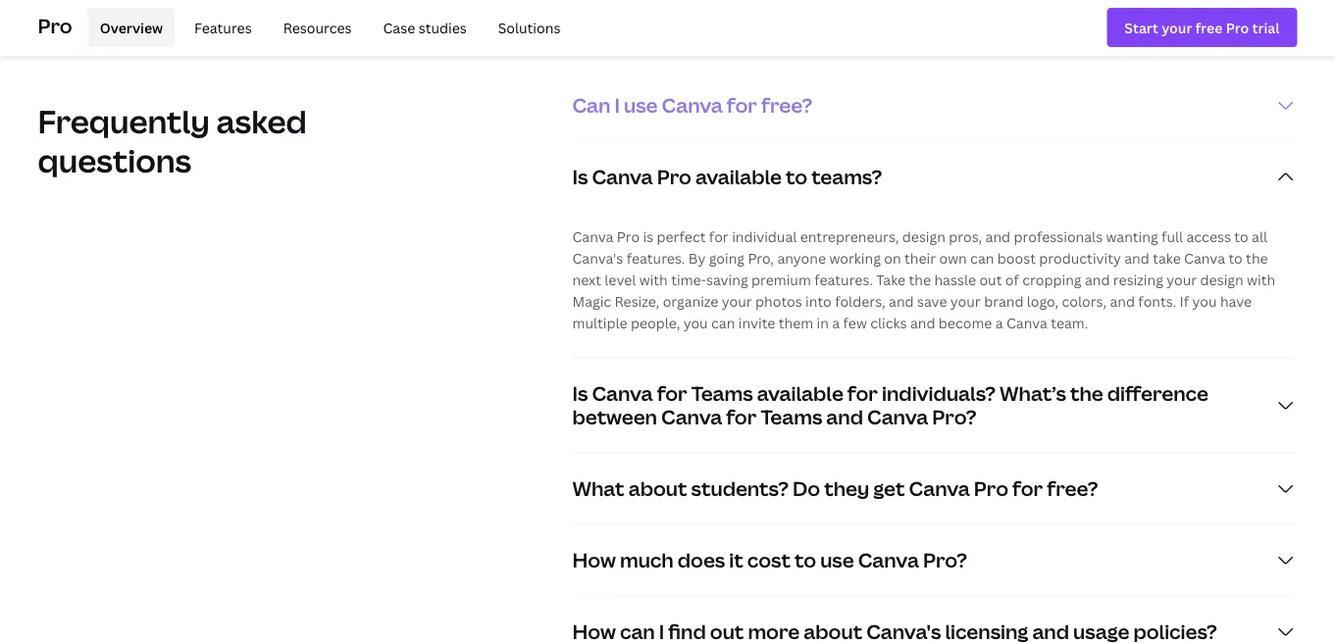 Task type: locate. For each thing, give the bounding box(es) containing it.
pro? down what about students? do they get canva pro for free? dropdown button
[[923, 547, 968, 574]]

to inside dropdown button
[[786, 163, 808, 190]]

and up they
[[827, 404, 863, 431]]

canva down get
[[858, 547, 919, 574]]

pro left "is"
[[617, 228, 640, 246]]

design up 'have'
[[1201, 271, 1244, 290]]

is inside "is canva for teams available for individuals? what's the difference between canva for teams and canva pro?"
[[573, 380, 588, 407]]

pro up the how much does it cost to use canva pro? dropdown button
[[974, 475, 1009, 502]]

free? inside dropdown button
[[1047, 475, 1099, 502]]

1 vertical spatial pro?
[[923, 547, 968, 574]]

canva down multiple
[[592, 380, 653, 407]]

0 horizontal spatial with
[[639, 271, 668, 290]]

features. down 'working'
[[815, 271, 873, 290]]

for up going
[[709, 228, 729, 246]]

0 vertical spatial design
[[903, 228, 946, 246]]

colors,
[[1062, 292, 1107, 311]]

2 vertical spatial the
[[1070, 380, 1104, 407]]

resources link
[[271, 8, 364, 47]]

is canva pro available to teams?
[[573, 163, 882, 190]]

0 horizontal spatial features.
[[627, 249, 685, 268]]

design
[[903, 228, 946, 246], [1201, 271, 1244, 290]]

pro? up what about students? do they get canva pro for free? dropdown button
[[932, 404, 977, 431]]

difference
[[1108, 380, 1209, 407]]

canva's
[[573, 249, 623, 268]]

on
[[884, 249, 901, 268]]

own
[[940, 249, 967, 268]]

0 vertical spatial free?
[[761, 92, 813, 119]]

1 horizontal spatial the
[[1070, 380, 1104, 407]]

about
[[629, 475, 687, 502]]

multiple
[[573, 314, 628, 333]]

2 is from the top
[[573, 380, 588, 407]]

features.
[[627, 249, 685, 268], [815, 271, 873, 290]]

pros,
[[949, 228, 982, 246]]

1 vertical spatial is
[[573, 380, 588, 407]]

to right cost at the right
[[795, 547, 816, 574]]

1 horizontal spatial can
[[971, 249, 994, 268]]

overview
[[100, 18, 163, 37]]

next
[[573, 271, 601, 290]]

pro inside the canva pro is perfect for individual entrepreneurs, design pros, and professionals wanting full access to all canva's features. by going pro, anyone working on their own can boost productivity and take canva to the next level with time-saving premium features. take the hassle out of cropping and resizing your design with magic resize, organize your photos into folders, and save your brand logo, colors, and fonts. if you have multiple people, you can invite them in a few clicks and become a canva team.
[[617, 228, 640, 246]]

to
[[786, 163, 808, 190], [1235, 228, 1249, 246], [1229, 249, 1243, 268], [795, 547, 816, 574]]

use inside dropdown button
[[820, 547, 854, 574]]

a right in
[[832, 314, 840, 333]]

you down organize on the top
[[684, 314, 708, 333]]

pro?
[[932, 404, 977, 431], [923, 547, 968, 574]]

pro? inside dropdown button
[[923, 547, 968, 574]]

available
[[696, 163, 782, 190], [757, 380, 844, 407]]

what about students? do they get canva pro for free?
[[573, 475, 1099, 502]]

you
[[1193, 292, 1217, 311], [684, 314, 708, 333]]

1 a from the left
[[832, 314, 840, 333]]

pro element
[[38, 0, 1298, 55]]

the down all
[[1246, 249, 1268, 268]]

1 is from the top
[[573, 163, 588, 190]]

1 horizontal spatial with
[[1247, 271, 1276, 290]]

cropping
[[1023, 271, 1082, 290]]

your
[[1167, 271, 1197, 290], [722, 292, 752, 311], [951, 292, 981, 311]]

for
[[727, 92, 757, 119], [709, 228, 729, 246], [657, 380, 688, 407], [848, 380, 878, 407], [726, 404, 757, 431], [1013, 475, 1043, 502]]

menu bar inside pro element
[[80, 8, 572, 47]]

going
[[709, 249, 745, 268]]

use right i
[[624, 92, 658, 119]]

0 vertical spatial use
[[624, 92, 658, 119]]

to left teams?
[[786, 163, 808, 190]]

to left all
[[1235, 228, 1249, 246]]

1 vertical spatial available
[[757, 380, 844, 407]]

is down multiple
[[573, 380, 588, 407]]

with
[[639, 271, 668, 290], [1247, 271, 1276, 290]]

available down them
[[757, 380, 844, 407]]

1 vertical spatial use
[[820, 547, 854, 574]]

1 vertical spatial free?
[[1047, 475, 1099, 502]]

canva inside dropdown button
[[858, 547, 919, 574]]

you right if
[[1193, 292, 1217, 311]]

canva
[[662, 92, 723, 119], [592, 163, 653, 190], [573, 228, 614, 246], [1184, 249, 1226, 268], [1007, 314, 1048, 333], [592, 380, 653, 407], [661, 404, 722, 431], [867, 404, 928, 431], [909, 475, 970, 502], [858, 547, 919, 574]]

0 vertical spatial can
[[971, 249, 994, 268]]

pro
[[38, 12, 72, 39], [657, 163, 692, 190], [617, 228, 640, 246], [974, 475, 1009, 502]]

canva right i
[[662, 92, 723, 119]]

your up become
[[951, 292, 981, 311]]

0 horizontal spatial use
[[624, 92, 658, 119]]

1 horizontal spatial design
[[1201, 271, 1244, 290]]

can
[[971, 249, 994, 268], [711, 314, 735, 333]]

teams up do
[[761, 404, 823, 431]]

between
[[573, 404, 657, 431]]

for inside dropdown button
[[1013, 475, 1043, 502]]

0 horizontal spatial a
[[832, 314, 840, 333]]

1 horizontal spatial use
[[820, 547, 854, 574]]

can left invite
[[711, 314, 735, 333]]

and up colors,
[[1085, 271, 1110, 290]]

0 vertical spatial is
[[573, 163, 588, 190]]

canva up canva's
[[573, 228, 614, 246]]

0 horizontal spatial can
[[711, 314, 735, 333]]

get
[[874, 475, 905, 502]]

2 horizontal spatial the
[[1246, 249, 1268, 268]]

a
[[832, 314, 840, 333], [996, 314, 1003, 333]]

take
[[876, 271, 906, 290]]

1 vertical spatial you
[[684, 314, 708, 333]]

questions
[[38, 139, 191, 182]]

for up students?
[[726, 404, 757, 431]]

for inside the canva pro is perfect for individual entrepreneurs, design pros, and professionals wanting full access to all canva's features. by going pro, anyone working on their own can boost productivity and take canva to the next level with time-saving premium features. take the hassle out of cropping and resizing your design with magic resize, organize your photos into folders, and save your brand logo, colors, and fonts. if you have multiple people, you can invite them in a few clicks and become a canva team.
[[709, 228, 729, 246]]

resize,
[[615, 292, 660, 311]]

to inside dropdown button
[[795, 547, 816, 574]]

1 vertical spatial features.
[[815, 271, 873, 290]]

1 with from the left
[[639, 271, 668, 290]]

pro left overview
[[38, 12, 72, 39]]

case
[[383, 18, 415, 37]]

i
[[615, 92, 620, 119]]

canva up get
[[867, 404, 928, 431]]

teams
[[692, 380, 753, 407], [761, 404, 823, 431]]

the down their
[[909, 271, 931, 290]]

0 horizontal spatial free?
[[761, 92, 813, 119]]

with up 'have'
[[1247, 271, 1276, 290]]

canva inside dropdown button
[[909, 475, 970, 502]]

0 horizontal spatial the
[[909, 271, 931, 290]]

0 vertical spatial pro?
[[932, 404, 977, 431]]

take
[[1153, 249, 1181, 268]]

0 vertical spatial the
[[1246, 249, 1268, 268]]

is down can
[[573, 163, 588, 190]]

2 with from the left
[[1247, 271, 1276, 290]]

features. down "is"
[[627, 249, 685, 268]]

canva right get
[[909, 475, 970, 502]]

is canva for teams available for individuals? what's the difference between canva for teams and canva pro? button
[[573, 359, 1298, 453]]

premium
[[752, 271, 811, 290]]

to down access
[[1229, 249, 1243, 268]]

design up their
[[903, 228, 946, 246]]

menu bar containing overview
[[80, 8, 572, 47]]

the
[[1246, 249, 1268, 268], [909, 271, 931, 290], [1070, 380, 1104, 407]]

free?
[[761, 92, 813, 119], [1047, 475, 1099, 502]]

and
[[986, 228, 1011, 246], [1125, 249, 1150, 268], [1085, 271, 1110, 290], [889, 292, 914, 311], [1110, 292, 1135, 311], [910, 314, 936, 333], [827, 404, 863, 431]]

the right what's
[[1070, 380, 1104, 407]]

1 horizontal spatial a
[[996, 314, 1003, 333]]

0 vertical spatial features.
[[627, 249, 685, 268]]

saving
[[706, 271, 748, 290]]

fonts.
[[1139, 292, 1177, 311]]

case studies link
[[371, 8, 479, 47]]

pro up perfect
[[657, 163, 692, 190]]

brand
[[984, 292, 1024, 311]]

use right cost at the right
[[820, 547, 854, 574]]

1 horizontal spatial free?
[[1047, 475, 1099, 502]]

canva down logo,
[[1007, 314, 1048, 333]]

individual
[[732, 228, 797, 246]]

how
[[573, 547, 616, 574]]

a down brand
[[996, 314, 1003, 333]]

0 vertical spatial available
[[696, 163, 782, 190]]

much
[[620, 547, 674, 574]]

available up individual
[[696, 163, 782, 190]]

with up resize,
[[639, 271, 668, 290]]

1 horizontal spatial you
[[1193, 292, 1217, 311]]

0 horizontal spatial you
[[684, 314, 708, 333]]

is canva for teams available for individuals? what's the difference between canva for teams and canva pro?
[[573, 380, 1209, 431]]

pro inside dropdown button
[[657, 163, 692, 190]]

for down the few
[[848, 380, 878, 407]]

0 horizontal spatial design
[[903, 228, 946, 246]]

can up out at the right of page
[[971, 249, 994, 268]]

their
[[905, 249, 936, 268]]

teams down invite
[[692, 380, 753, 407]]

how much does it cost to use canva pro?
[[573, 547, 968, 574]]

menu bar
[[80, 8, 572, 47]]

for down what's
[[1013, 475, 1043, 502]]

1 horizontal spatial features.
[[815, 271, 873, 290]]

your down saving
[[722, 292, 752, 311]]

your up if
[[1167, 271, 1197, 290]]



Task type: vqa. For each thing, say whether or not it's contained in the screenshot.
the can to the bottom
yes



Task type: describe. For each thing, give the bounding box(es) containing it.
available inside "is canva for teams available for individuals? what's the difference between canva for teams and canva pro?"
[[757, 380, 844, 407]]

and down resizing on the top right
[[1110, 292, 1135, 311]]

of
[[1006, 271, 1019, 290]]

access
[[1187, 228, 1231, 246]]

out
[[980, 271, 1002, 290]]

pro,
[[748, 249, 774, 268]]

in
[[817, 314, 829, 333]]

is canva pro available to teams? button
[[573, 142, 1298, 213]]

working
[[830, 249, 881, 268]]

cost
[[748, 547, 791, 574]]

frequently
[[38, 100, 210, 143]]

people,
[[631, 314, 680, 333]]

perfect
[[657, 228, 706, 246]]

boost
[[998, 249, 1036, 268]]

them
[[779, 314, 814, 333]]

and inside "is canva for teams available for individuals? what's the difference between canva for teams and canva pro?"
[[827, 404, 863, 431]]

features
[[194, 18, 252, 37]]

0 vertical spatial you
[[1193, 292, 1217, 311]]

free? inside dropdown button
[[761, 92, 813, 119]]

overview link
[[88, 8, 175, 47]]

teams?
[[812, 163, 882, 190]]

canva right between
[[661, 404, 722, 431]]

for down people,
[[657, 380, 688, 407]]

and up resizing on the top right
[[1125, 249, 1150, 268]]

level
[[605, 271, 636, 290]]

into
[[806, 292, 832, 311]]

pro? inside "is canva for teams available for individuals? what's the difference between canva for teams and canva pro?"
[[932, 404, 977, 431]]

productivity
[[1039, 249, 1121, 268]]

resizing
[[1114, 271, 1164, 290]]

anyone
[[778, 249, 826, 268]]

1 vertical spatial design
[[1201, 271, 1244, 290]]

frequently asked questions
[[38, 100, 307, 182]]

2 horizontal spatial your
[[1167, 271, 1197, 290]]

they
[[824, 475, 870, 502]]

time-
[[671, 271, 706, 290]]

studies
[[419, 18, 467, 37]]

use inside dropdown button
[[624, 92, 658, 119]]

what's
[[1000, 380, 1066, 407]]

team.
[[1051, 314, 1088, 333]]

and up boost
[[986, 228, 1011, 246]]

2 a from the left
[[996, 314, 1003, 333]]

how much does it cost to use canva pro? button
[[573, 526, 1298, 596]]

save
[[917, 292, 947, 311]]

1 horizontal spatial your
[[951, 292, 981, 311]]

and down save
[[910, 314, 936, 333]]

is
[[643, 228, 654, 246]]

1 vertical spatial the
[[909, 271, 931, 290]]

can i use canva for free? button
[[573, 70, 1298, 141]]

folders,
[[835, 292, 886, 311]]

is for is canva pro available to teams?
[[573, 163, 588, 190]]

can i use canva for free?
[[573, 92, 813, 119]]

full
[[1162, 228, 1183, 246]]

invite
[[739, 314, 776, 333]]

does
[[678, 547, 725, 574]]

1 vertical spatial can
[[711, 314, 735, 333]]

solutions link
[[486, 8, 572, 47]]

entrepreneurs,
[[800, 228, 899, 246]]

few
[[843, 314, 867, 333]]

all
[[1252, 228, 1268, 246]]

students?
[[691, 475, 789, 502]]

what
[[573, 475, 625, 502]]

is for is canva for teams available for individuals? what's the difference between canva for teams and canva pro?
[[573, 380, 588, 407]]

for up is canva pro available to teams?
[[727, 92, 757, 119]]

it
[[729, 547, 744, 574]]

hassle
[[935, 271, 976, 290]]

asked
[[216, 100, 307, 143]]

canva pro is perfect for individual entrepreneurs, design pros, and professionals wanting full access to all canva's features. by going pro, anyone working on their own can boost productivity and take canva to the next level with time-saving premium features. take the hassle out of cropping and resizing your design with magic resize, organize your photos into folders, and save your brand logo, colors, and fonts. if you have multiple people, you can invite them in a few clicks and become a canva team.
[[573, 228, 1276, 333]]

can
[[573, 92, 611, 119]]

individuals?
[[882, 380, 996, 407]]

professionals
[[1014, 228, 1103, 246]]

0 horizontal spatial teams
[[692, 380, 753, 407]]

organize
[[663, 292, 719, 311]]

wanting
[[1106, 228, 1158, 246]]

0 horizontal spatial your
[[722, 292, 752, 311]]

solutions
[[498, 18, 561, 37]]

photos
[[756, 292, 802, 311]]

logo,
[[1027, 292, 1059, 311]]

do
[[793, 475, 820, 502]]

resources
[[283, 18, 352, 37]]

by
[[689, 249, 706, 268]]

clicks
[[871, 314, 907, 333]]

and down take
[[889, 292, 914, 311]]

canva up "is"
[[592, 163, 653, 190]]

have
[[1221, 292, 1252, 311]]

1 horizontal spatial teams
[[761, 404, 823, 431]]

magic
[[573, 292, 611, 311]]

pro inside dropdown button
[[974, 475, 1009, 502]]

canva down access
[[1184, 249, 1226, 268]]

what about students? do they get canva pro for free? button
[[573, 454, 1298, 525]]

the inside "is canva for teams available for individuals? what's the difference between canva for teams and canva pro?"
[[1070, 380, 1104, 407]]

if
[[1180, 292, 1189, 311]]

become
[[939, 314, 992, 333]]

case studies
[[383, 18, 467, 37]]

features link
[[183, 8, 264, 47]]



